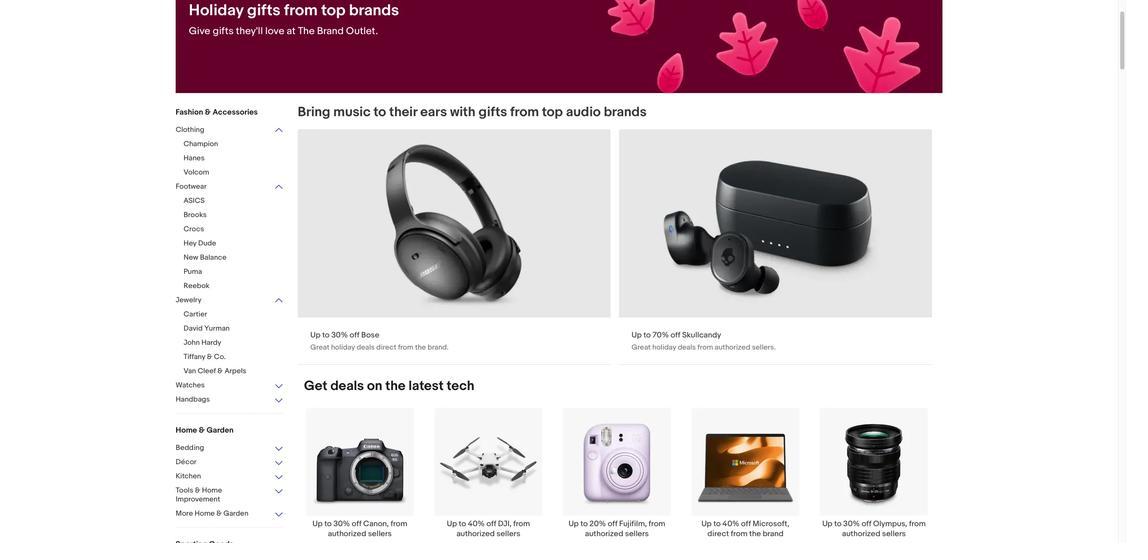 Task type: vqa. For each thing, say whether or not it's contained in the screenshot.
OMEGA Watches, Parts & Accessories
no



Task type: describe. For each thing, give the bounding box(es) containing it.
sellers.
[[752, 343, 776, 352]]

sellers for fujifilm,
[[626, 530, 649, 540]]

the
[[298, 25, 315, 37]]

get
[[304, 378, 328, 395]]

more
[[176, 509, 193, 518]]

arpels
[[225, 367, 247, 376]]

30% for olympus,
[[844, 520, 860, 530]]

off for olympus,
[[862, 520, 872, 530]]

tiffany
[[184, 353, 205, 362]]

skullcandy
[[683, 330, 722, 340]]

the inside up to 30% off bose great holiday deals direct from the brand.
[[415, 343, 426, 352]]

with
[[450, 104, 476, 121]]

dji,
[[498, 520, 512, 530]]

latest
[[409, 378, 444, 395]]

clothing champion hanes volcom footwear asics brooks crocs hey dude new balance puma reebok jewelry cartier david yurman john hardy tiffany & co. van cleef & arpels watches handbags
[[176, 125, 247, 404]]

john hardy link
[[184, 338, 292, 348]]

up to 40% off microsoft, direct from the brand link
[[682, 408, 810, 540]]

bedding button
[[176, 444, 284, 454]]

from inside up to 30% off canon, from authorized sellers
[[391, 520, 408, 530]]

gifts for holiday
[[213, 25, 234, 37]]

handbags button
[[176, 395, 284, 405]]

& right cleef
[[218, 367, 223, 376]]

hardy
[[202, 338, 221, 347]]

improvement
[[176, 495, 220, 504]]

jewelry
[[176, 296, 202, 305]]

1 vertical spatial home
[[202, 486, 222, 495]]

to for up to 30% off olympus, from authorized sellers
[[835, 520, 842, 530]]

off for fujifilm,
[[608, 520, 618, 530]]

bedding décor kitchen tools & home improvement more home & garden
[[176, 444, 249, 518]]

ears
[[421, 104, 447, 121]]

from inside up to 40% off microsoft, direct from the brand
[[731, 530, 748, 540]]

deals for bose
[[357, 343, 375, 352]]

2 vertical spatial home
[[195, 509, 215, 518]]

direct inside up to 40% off microsoft, direct from the brand
[[708, 530, 730, 540]]

champion link
[[184, 139, 292, 149]]

co.
[[214, 353, 226, 362]]

to for up to 40% off dji, from authorized sellers
[[459, 520, 466, 530]]

reebok
[[184, 282, 210, 291]]

volcom link
[[184, 168, 292, 178]]

off for dji,
[[487, 520, 497, 530]]

fashion
[[176, 107, 203, 117]]

hey dude link
[[184, 239, 292, 249]]

0 vertical spatial garden
[[207, 426, 234, 436]]

to for up to 30% off canon, from authorized sellers
[[325, 520, 332, 530]]

off for microsoft,
[[742, 520, 751, 530]]

& right fashion in the top of the page
[[205, 107, 211, 117]]

their
[[389, 104, 418, 121]]

tools
[[176, 486, 193, 495]]

get deals on the latest tech
[[304, 378, 475, 395]]

up for up to 40% off dji, from authorized sellers
[[447, 520, 457, 530]]

0 horizontal spatial the
[[386, 378, 406, 395]]

up to 30% off bose great holiday deals direct from the brand.
[[311, 330, 449, 352]]

kitchen
[[176, 472, 201, 481]]

deals for skullcandy
[[678, 343, 696, 352]]

holiday gifts from top brands give gifts they'll love at the brand outlet.
[[189, 1, 399, 37]]

watches button
[[176, 381, 284, 391]]

outlet.
[[346, 25, 378, 37]]

deals left on
[[331, 378, 364, 395]]

from inside up to 30% off bose great holiday deals direct from the brand.
[[398, 343, 414, 352]]

bedding
[[176, 444, 204, 453]]

brands inside main content
[[604, 104, 647, 121]]

asics
[[184, 196, 205, 205]]

up to 30% off canon, from authorized sellers
[[313, 520, 408, 540]]

david
[[184, 324, 203, 333]]

up to 30% off canon, from authorized sellers link
[[296, 408, 424, 540]]

gifts for bring
[[479, 104, 508, 121]]

top inside main content
[[542, 104, 563, 121]]

footwear
[[176, 182, 207, 191]]

up to 30% off olympus, from authorized sellers link
[[810, 408, 939, 540]]

tiffany & co. link
[[184, 353, 292, 363]]

from inside holiday gifts from top brands give gifts they'll love at the brand outlet.
[[284, 1, 318, 20]]

20%
[[590, 520, 606, 530]]

sellers for dji,
[[497, 530, 521, 540]]

music
[[334, 104, 371, 121]]

authorized for up to 20% off fujifilm, from authorized sellers
[[585, 530, 624, 540]]

home & garden
[[176, 426, 234, 436]]

clothing button
[[176, 125, 284, 135]]

john
[[184, 338, 200, 347]]

jewelry button
[[176, 296, 284, 306]]

direct inside up to 30% off bose great holiday deals direct from the brand.
[[377, 343, 397, 352]]

main content containing bring music to their ears with gifts from top audio brands
[[292, 104, 943, 544]]

40% for from
[[723, 520, 740, 530]]

holiday for 30%
[[331, 343, 355, 352]]

holiday
[[189, 1, 244, 20]]

up to 20% off fujifilm, from authorized sellers link
[[553, 408, 682, 540]]

authorized for up to 30% off canon, from authorized sellers
[[328, 530, 366, 540]]

up to 20% off fujifilm, from authorized sellers
[[569, 520, 666, 540]]

garden inside the bedding décor kitchen tools & home improvement more home & garden
[[224, 509, 249, 518]]

30% for bose
[[332, 330, 348, 340]]

crocs link
[[184, 225, 292, 235]]

up to 40% off microsoft, direct from the brand
[[702, 520, 790, 540]]

puma link
[[184, 267, 292, 277]]

brand
[[763, 530, 784, 540]]

hanes
[[184, 154, 205, 163]]

décor button
[[176, 458, 284, 468]]

& right tools
[[195, 486, 200, 495]]

cartier link
[[184, 310, 292, 320]]

sellers for canon,
[[368, 530, 392, 540]]



Task type: locate. For each thing, give the bounding box(es) containing it.
30% left olympus,
[[844, 520, 860, 530]]

on
[[367, 378, 383, 395]]

off right 20%
[[608, 520, 618, 530]]

1 40% from the left
[[468, 520, 485, 530]]

to
[[374, 104, 386, 121], [322, 330, 330, 340], [644, 330, 651, 340], [325, 520, 332, 530], [459, 520, 466, 530], [581, 520, 588, 530], [714, 520, 721, 530], [835, 520, 842, 530]]

authorized inside up to 40% off dji, from authorized sellers
[[457, 530, 495, 540]]

30% for canon,
[[334, 520, 350, 530]]

asics link
[[184, 196, 292, 206]]

up to 40% off dji, from authorized sellers link
[[424, 408, 553, 540]]

40% inside up to 40% off dji, from authorized sellers
[[468, 520, 485, 530]]

0 vertical spatial gifts
[[247, 1, 281, 20]]

love
[[265, 25, 285, 37]]

off inside up to 40% off dji, from authorized sellers
[[487, 520, 497, 530]]

canon,
[[363, 520, 389, 530]]

yurman
[[204, 324, 230, 333]]

off for bose
[[350, 330, 360, 340]]

2 great from the left
[[632, 343, 651, 352]]

from inside "up to 30% off olympus, from authorized sellers"
[[910, 520, 926, 530]]

1 holiday from the left
[[331, 343, 355, 352]]

& left co.
[[207, 353, 212, 362]]

brands inside holiday gifts from top brands give gifts they'll love at the brand outlet.
[[349, 1, 399, 20]]

the inside up to 40% off microsoft, direct from the brand
[[750, 530, 761, 540]]

1 horizontal spatial 40%
[[723, 520, 740, 530]]

great inside up to 30% off bose great holiday deals direct from the brand.
[[311, 343, 330, 352]]

off for skullcandy
[[671, 330, 681, 340]]

0 vertical spatial direct
[[377, 343, 397, 352]]

clothing
[[176, 125, 204, 134]]

up to 40% off dji, from authorized sellers
[[447, 520, 530, 540]]

sellers inside up to 20% off fujifilm, from authorized sellers
[[626, 530, 649, 540]]

off left olympus,
[[862, 520, 872, 530]]

the right on
[[386, 378, 406, 395]]

from inside up to 20% off fujifilm, from authorized sellers
[[649, 520, 666, 530]]

great inside 'up to 70% off skullcandy great holiday deals from authorized sellers.'
[[632, 343, 651, 352]]

up for up to 20% off fujifilm, from authorized sellers
[[569, 520, 579, 530]]

to inside up to 40% off microsoft, direct from the brand
[[714, 520, 721, 530]]

give
[[189, 25, 210, 37]]

1 horizontal spatial great
[[632, 343, 651, 352]]

none text field inside main content
[[619, 129, 932, 365]]

2 horizontal spatial gifts
[[479, 104, 508, 121]]

up to 70% off skullcandy great holiday deals from authorized sellers.
[[632, 330, 776, 352]]

hanes link
[[184, 154, 292, 164]]

up for up to 40% off microsoft, direct from the brand
[[702, 520, 712, 530]]

brands right audio
[[604, 104, 647, 121]]

gifts right 'with'
[[479, 104, 508, 121]]

30% inside up to 30% off bose great holiday deals direct from the brand.
[[332, 330, 348, 340]]

sellers inside up to 30% off canon, from authorized sellers
[[368, 530, 392, 540]]

2 horizontal spatial the
[[750, 530, 761, 540]]

more home & garden button
[[176, 509, 284, 519]]

cartier
[[184, 310, 207, 319]]

1 horizontal spatial the
[[415, 343, 426, 352]]

décor
[[176, 458, 197, 467]]

up inside up to 40% off microsoft, direct from the brand
[[702, 520, 712, 530]]

authorized
[[715, 343, 751, 352], [328, 530, 366, 540], [457, 530, 495, 540], [585, 530, 624, 540], [843, 530, 881, 540]]

holiday
[[331, 343, 355, 352], [653, 343, 677, 352]]

30% inside "up to 30% off olympus, from authorized sellers"
[[844, 520, 860, 530]]

deals inside 'up to 70% off skullcandy great holiday deals from authorized sellers.'
[[678, 343, 696, 352]]

4 sellers from the left
[[883, 530, 907, 540]]

none text field containing up to 30% off bose
[[298, 129, 611, 365]]

handbags
[[176, 395, 210, 404]]

1 vertical spatial the
[[386, 378, 406, 395]]

they'll
[[236, 25, 263, 37]]

to for up to 30% off bose great holiday deals direct from the brand.
[[322, 330, 330, 340]]

microsoft,
[[753, 520, 790, 530]]

to inside up to 30% off bose great holiday deals direct from the brand.
[[322, 330, 330, 340]]

fashion & accessories
[[176, 107, 258, 117]]

40% left 'dji,'
[[468, 520, 485, 530]]

1 vertical spatial gifts
[[213, 25, 234, 37]]

up
[[311, 330, 321, 340], [632, 330, 642, 340], [313, 520, 323, 530], [447, 520, 457, 530], [569, 520, 579, 530], [702, 520, 712, 530], [823, 520, 833, 530]]

off inside up to 40% off microsoft, direct from the brand
[[742, 520, 751, 530]]

volcom
[[184, 168, 209, 177]]

0 horizontal spatial brands
[[349, 1, 399, 20]]

1 horizontal spatial gifts
[[247, 1, 281, 20]]

up inside up to 30% off bose great holiday deals direct from the brand.
[[311, 330, 321, 340]]

van cleef & arpels link
[[184, 367, 292, 377]]

& down tools & home improvement dropdown button
[[217, 509, 222, 518]]

bring music to their ears with gifts from top audio brands
[[298, 104, 647, 121]]

off left 'microsoft,'
[[742, 520, 751, 530]]

tech
[[447, 378, 475, 395]]

off inside 'up to 70% off skullcandy great holiday deals from authorized sellers.'
[[671, 330, 681, 340]]

main content
[[292, 104, 943, 544]]

off inside up to 30% off canon, from authorized sellers
[[352, 520, 362, 530]]

off inside "up to 30% off olympus, from authorized sellers"
[[862, 520, 872, 530]]

30% left bose
[[332, 330, 348, 340]]

brands
[[349, 1, 399, 20], [604, 104, 647, 121]]

sellers inside up to 40% off dji, from authorized sellers
[[497, 530, 521, 540]]

1 vertical spatial brands
[[604, 104, 647, 121]]

brooks link
[[184, 211, 292, 221]]

off inside up to 30% off bose great holiday deals direct from the brand.
[[350, 330, 360, 340]]

off right 70%
[[671, 330, 681, 340]]

gifts up love on the top of the page
[[247, 1, 281, 20]]

0 vertical spatial home
[[176, 426, 197, 436]]

authorized inside up to 30% off canon, from authorized sellers
[[328, 530, 366, 540]]

1 sellers from the left
[[368, 530, 392, 540]]

from inside up to 40% off dji, from authorized sellers
[[514, 520, 530, 530]]

list
[[292, 408, 943, 544]]

brooks
[[184, 211, 207, 219]]

deals down bose
[[357, 343, 375, 352]]

top left audio
[[542, 104, 563, 121]]

30% inside up to 30% off canon, from authorized sellers
[[334, 520, 350, 530]]

dude
[[198, 239, 216, 248]]

none text field containing up to 70% off skullcandy
[[619, 129, 932, 365]]

authorized inside 'up to 70% off skullcandy great holiday deals from authorized sellers.'
[[715, 343, 751, 352]]

van
[[184, 367, 196, 376]]

0 vertical spatial top
[[321, 1, 346, 20]]

new
[[184, 253, 198, 262]]

to inside up to 30% off canon, from authorized sellers
[[325, 520, 332, 530]]

1 vertical spatial direct
[[708, 530, 730, 540]]

0 horizontal spatial 40%
[[468, 520, 485, 530]]

list containing up to 30% off canon, from authorized sellers
[[292, 408, 943, 544]]

tools & home improvement button
[[176, 486, 284, 505]]

1 great from the left
[[311, 343, 330, 352]]

top inside holiday gifts from top brands give gifts they'll love at the brand outlet.
[[321, 1, 346, 20]]

reebok link
[[184, 282, 292, 292]]

deals down 'skullcandy'
[[678, 343, 696, 352]]

sellers for olympus,
[[883, 530, 907, 540]]

footwear button
[[176, 182, 284, 192]]

direct
[[377, 343, 397, 352], [708, 530, 730, 540]]

70%
[[653, 330, 669, 340]]

authorized for up to 30% off olympus, from authorized sellers
[[843, 530, 881, 540]]

1 horizontal spatial brands
[[604, 104, 647, 121]]

1 horizontal spatial holiday
[[653, 343, 677, 352]]

new balance link
[[184, 253, 292, 263]]

up inside up to 30% off canon, from authorized sellers
[[313, 520, 323, 530]]

fujifilm,
[[620, 520, 647, 530]]

up to 30% off olympus, from authorized sellers
[[823, 520, 926, 540]]

great for up to 70% off skullcandy
[[632, 343, 651, 352]]

0 vertical spatial brands
[[349, 1, 399, 20]]

40% inside up to 40% off microsoft, direct from the brand
[[723, 520, 740, 530]]

at
[[287, 25, 296, 37]]

cleef
[[198, 367, 216, 376]]

watches
[[176, 381, 205, 390]]

0 horizontal spatial great
[[311, 343, 330, 352]]

0 horizontal spatial gifts
[[213, 25, 234, 37]]

brand
[[317, 25, 344, 37]]

holiday for 70%
[[653, 343, 677, 352]]

bring
[[298, 104, 331, 121]]

2 40% from the left
[[723, 520, 740, 530]]

sellers
[[368, 530, 392, 540], [497, 530, 521, 540], [626, 530, 649, 540], [883, 530, 907, 540]]

up inside "up to 30% off olympus, from authorized sellers"
[[823, 520, 833, 530]]

0 horizontal spatial holiday
[[331, 343, 355, 352]]

holiday inside up to 30% off bose great holiday deals direct from the brand.
[[331, 343, 355, 352]]

from inside 'up to 70% off skullcandy great holiday deals from authorized sellers.'
[[698, 343, 714, 352]]

to inside "up to 30% off olympus, from authorized sellers"
[[835, 520, 842, 530]]

home up the bedding
[[176, 426, 197, 436]]

gifts down holiday
[[213, 25, 234, 37]]

hey
[[184, 239, 197, 248]]

brands up outlet.
[[349, 1, 399, 20]]

& up the bedding
[[199, 426, 205, 436]]

off
[[350, 330, 360, 340], [671, 330, 681, 340], [352, 520, 362, 530], [487, 520, 497, 530], [608, 520, 618, 530], [742, 520, 751, 530], [862, 520, 872, 530]]

gifts
[[247, 1, 281, 20], [213, 25, 234, 37], [479, 104, 508, 121]]

off left canon,
[[352, 520, 362, 530]]

kitchen button
[[176, 472, 284, 482]]

great for up to 30% off bose
[[311, 343, 330, 352]]

to inside up to 40% off dji, from authorized sellers
[[459, 520, 466, 530]]

authorized inside "up to 30% off olympus, from authorized sellers"
[[843, 530, 881, 540]]

up inside 'up to 70% off skullcandy great holiday deals from authorized sellers.'
[[632, 330, 642, 340]]

home down improvement
[[195, 509, 215, 518]]

garden down tools & home improvement dropdown button
[[224, 509, 249, 518]]

up inside up to 20% off fujifilm, from authorized sellers
[[569, 520, 579, 530]]

authorized for up to 40% off dji, from authorized sellers
[[457, 530, 495, 540]]

3 sellers from the left
[[626, 530, 649, 540]]

off for canon,
[[352, 520, 362, 530]]

30% left canon,
[[334, 520, 350, 530]]

the left brand
[[750, 530, 761, 540]]

gifts inside main content
[[479, 104, 508, 121]]

1 horizontal spatial direct
[[708, 530, 730, 540]]

to for up to 40% off microsoft, direct from the brand
[[714, 520, 721, 530]]

olympus,
[[874, 520, 908, 530]]

up for up to 30% off canon, from authorized sellers
[[313, 520, 323, 530]]

1 horizontal spatial top
[[542, 104, 563, 121]]

top up brand
[[321, 1, 346, 20]]

home down kitchen dropdown button
[[202, 486, 222, 495]]

&
[[205, 107, 211, 117], [207, 353, 212, 362], [218, 367, 223, 376], [199, 426, 205, 436], [195, 486, 200, 495], [217, 509, 222, 518]]

up for up to 70% off skullcandy great holiday deals from authorized sellers.
[[632, 330, 642, 340]]

balance
[[200, 253, 227, 262]]

accessories
[[213, 107, 258, 117]]

to for up to 70% off skullcandy great holiday deals from authorized sellers.
[[644, 330, 651, 340]]

sellers inside "up to 30% off olympus, from authorized sellers"
[[883, 530, 907, 540]]

to inside up to 20% off fujifilm, from authorized sellers
[[581, 520, 588, 530]]

garden up "bedding" dropdown button
[[207, 426, 234, 436]]

home
[[176, 426, 197, 436], [202, 486, 222, 495], [195, 509, 215, 518]]

1 vertical spatial garden
[[224, 509, 249, 518]]

audio
[[566, 104, 601, 121]]

authorized inside up to 20% off fujifilm, from authorized sellers
[[585, 530, 624, 540]]

2 vertical spatial the
[[750, 530, 761, 540]]

1 vertical spatial top
[[542, 104, 563, 121]]

0 horizontal spatial direct
[[377, 343, 397, 352]]

0 horizontal spatial top
[[321, 1, 346, 20]]

holiday inside 'up to 70% off skullcandy great holiday deals from authorized sellers.'
[[653, 343, 677, 352]]

2 vertical spatial gifts
[[479, 104, 508, 121]]

up inside up to 40% off dji, from authorized sellers
[[447, 520, 457, 530]]

crocs
[[184, 225, 204, 234]]

the left "brand."
[[415, 343, 426, 352]]

up for up to 30% off olympus, from authorized sellers
[[823, 520, 833, 530]]

None text field
[[619, 129, 932, 365]]

2 holiday from the left
[[653, 343, 677, 352]]

up for up to 30% off bose great holiday deals direct from the brand.
[[311, 330, 321, 340]]

None text field
[[298, 129, 611, 365]]

deals inside up to 30% off bose great holiday deals direct from the brand.
[[357, 343, 375, 352]]

40% for authorized
[[468, 520, 485, 530]]

to for up to 20% off fujifilm, from authorized sellers
[[581, 520, 588, 530]]

champion
[[184, 139, 218, 148]]

2 sellers from the left
[[497, 530, 521, 540]]

off left bose
[[350, 330, 360, 340]]

0 vertical spatial the
[[415, 343, 426, 352]]

to inside 'up to 70% off skullcandy great holiday deals from authorized sellers.'
[[644, 330, 651, 340]]

none text field inside main content
[[298, 129, 611, 365]]

off left 'dji,'
[[487, 520, 497, 530]]

40% left 'microsoft,'
[[723, 520, 740, 530]]

brand.
[[428, 343, 449, 352]]

off inside up to 20% off fujifilm, from authorized sellers
[[608, 520, 618, 530]]



